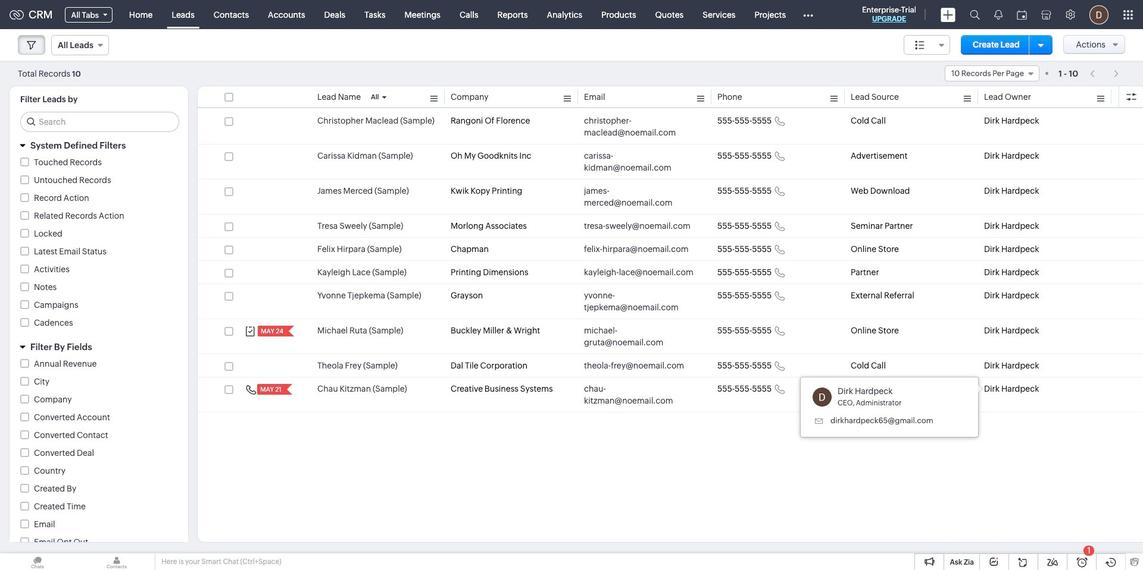 Task type: vqa. For each thing, say whether or not it's contained in the screenshot.
Contacts image
yes



Task type: describe. For each thing, give the bounding box(es) containing it.
create menu element
[[933, 0, 963, 29]]

calendar image
[[1017, 10, 1027, 19]]

Other Modules field
[[795, 5, 821, 24]]

chats image
[[0, 554, 75, 571]]

profile image
[[1089, 5, 1109, 24]]

none field size
[[904, 35, 950, 55]]

profile element
[[1082, 0, 1116, 29]]

search element
[[963, 0, 987, 29]]



Task type: locate. For each thing, give the bounding box(es) containing it.
signals image
[[994, 10, 1003, 20]]

navigation
[[1084, 65, 1125, 82]]

size image
[[915, 40, 925, 51]]

logo image
[[10, 10, 24, 19]]

search image
[[970, 10, 980, 20]]

create menu image
[[941, 7, 956, 22]]

Search text field
[[21, 113, 179, 132]]

signals element
[[987, 0, 1010, 29]]

None field
[[58, 4, 120, 25], [51, 35, 109, 55], [904, 35, 950, 55], [945, 65, 1039, 82], [58, 4, 120, 25], [51, 35, 109, 55], [945, 65, 1039, 82]]

contacts image
[[79, 554, 154, 571]]

row group
[[198, 110, 1143, 413]]



